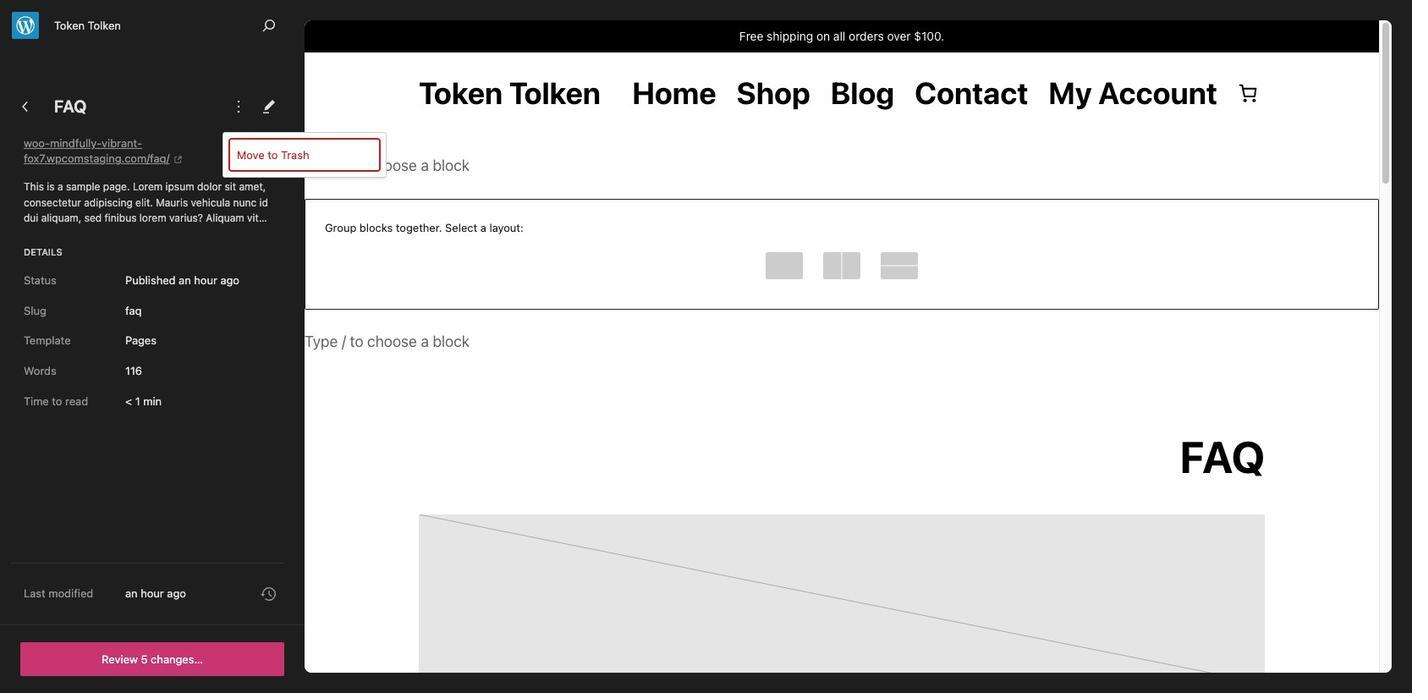 Task type: describe. For each thing, give the bounding box(es) containing it.
site icon image
[[12, 11, 39, 39]]

an
[[125, 587, 138, 600]]

last
[[24, 587, 45, 600]]

1
[[135, 394, 140, 408]]

move
[[237, 148, 265, 162]]

116
[[125, 364, 142, 377]]

faq
[[54, 96, 87, 116]]

review 5 changes…
[[102, 653, 203, 666]]

last modified
[[24, 587, 93, 600]]

tolken
[[88, 19, 121, 32]]

to for read
[[52, 394, 62, 408]]

edit image
[[259, 96, 279, 117]]

5
[[141, 653, 148, 666]]

<
[[125, 394, 132, 408]]

woo-mindfully-vibrant- fox7.wpcomstaging.com/faq/
[[24, 136, 170, 165]]

review 5 changes… button
[[20, 642, 284, 676]]

actions image
[[229, 96, 249, 117]]

vibrant-
[[102, 136, 142, 150]]



Task type: locate. For each thing, give the bounding box(es) containing it.
hour
[[141, 587, 164, 600]]

to for trash
[[268, 148, 278, 162]]

0 vertical spatial to
[[268, 148, 278, 162]]

words
[[24, 364, 57, 377]]

time to read
[[24, 394, 88, 408]]

min
[[143, 394, 162, 408]]

modified
[[48, 587, 93, 600]]

woo-
[[24, 136, 50, 150]]

to right move
[[268, 148, 278, 162]]

fox7.wpcomstaging.com/faq/
[[24, 152, 170, 165]]

move to trash
[[237, 148, 309, 162]]

time
[[24, 394, 49, 408]]

1 horizontal spatial to
[[268, 148, 278, 162]]

slug
[[24, 304, 46, 317]]

to
[[268, 148, 278, 162], [52, 394, 62, 408]]

template
[[24, 334, 71, 347]]

back image
[[15, 96, 36, 117]]

pages
[[125, 334, 157, 347]]

open command palette image
[[259, 15, 279, 36]]

read
[[65, 394, 88, 408]]

trash
[[281, 148, 309, 162]]

published
[[125, 274, 179, 287]]

status
[[24, 274, 57, 287]]

mindfully-
[[50, 136, 102, 150]]

move to trash button
[[230, 140, 379, 170]]

to left read
[[52, 394, 62, 408]]

to inside button
[[268, 148, 278, 162]]

token tolken
[[54, 19, 121, 32]]

ago
[[167, 587, 186, 600]]

an hour ago
[[125, 587, 186, 600]]

0 horizontal spatial to
[[52, 394, 62, 408]]

1 vertical spatial to
[[52, 394, 62, 408]]

woo-mindfully-vibrant- fox7.wpcomstaging.com/faq/ link
[[24, 135, 284, 166]]

faq
[[125, 304, 142, 317]]

< 1 min
[[125, 394, 162, 408]]

details
[[24, 246, 62, 257]]

token
[[54, 19, 85, 32]]

changes…
[[151, 653, 203, 666]]

review
[[102, 653, 138, 666]]



Task type: vqa. For each thing, say whether or not it's contained in the screenshot.
an hour ago
yes



